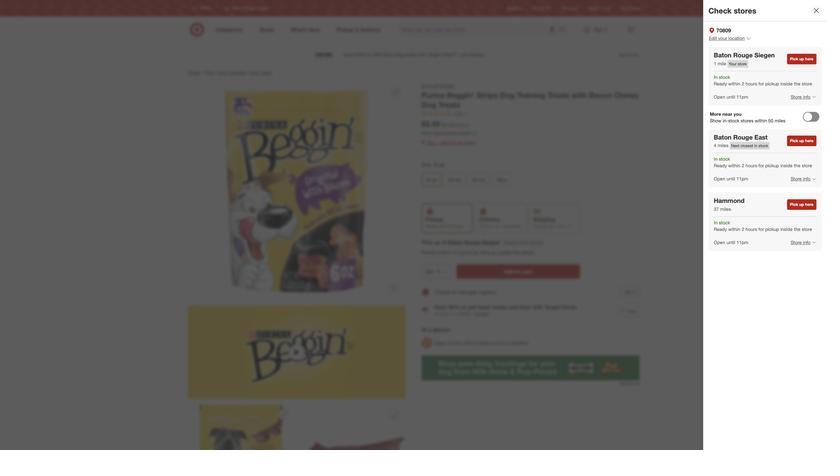 Task type: locate. For each thing, give the bounding box(es) containing it.
or inside button
[[473, 340, 478, 346]]

save inside "save 20% on pet food, treats and litter with target circle in-store or online ∙ details"
[[435, 304, 447, 311]]

inside
[[781, 81, 793, 86], [781, 163, 793, 169], [781, 227, 793, 232], [498, 249, 512, 256]]

in right the closest
[[755, 143, 758, 148]]

pick up here
[[790, 56, 814, 61], [790, 139, 814, 143], [790, 202, 814, 207]]

0 horizontal spatial check
[[504, 240, 517, 245]]

0 vertical spatial open until 11pm
[[714, 94, 749, 100]]

0 vertical spatial target
[[588, 6, 599, 11]]

1 vertical spatial target
[[188, 70, 200, 75]]

3 / from the left
[[247, 70, 249, 75]]

pet
[[469, 304, 477, 311]]

0 vertical spatial baton
[[714, 51, 732, 59]]

1 open from the top
[[714, 94, 726, 100]]

0 vertical spatial pick up here
[[790, 56, 814, 61]]

hours
[[746, 81, 758, 86], [746, 163, 758, 169], [453, 224, 463, 229], [746, 227, 758, 232], [458, 249, 471, 256]]

here for baton rouge siegen
[[806, 56, 814, 61]]

miles right 50 on the right of the page
[[775, 118, 786, 123]]

1 vertical spatial store info
[[791, 176, 811, 182]]

2 vertical spatial pick up here button
[[787, 200, 817, 210]]

store for baton rouge siegen
[[791, 94, 802, 100]]

open for hammond
[[714, 240, 726, 245]]

with left bacon
[[572, 91, 587, 100]]

11am
[[500, 224, 510, 229]]

0 vertical spatial treats
[[260, 70, 272, 75]]

in inside "button"
[[634, 290, 637, 295]]

ingredient
[[508, 340, 529, 346]]

1 in stock ready within 2 hours for pickup inside the store from the top
[[714, 74, 813, 86]]

miles inside "more near you show in-stock stores within 50 miles"
[[775, 118, 786, 123]]

1 info from the top
[[803, 94, 811, 100]]

1 inside baton rouge siegen 1 mile your store
[[714, 61, 717, 66]]

edit your location
[[709, 35, 745, 41]]

0 vertical spatial pick up here button
[[787, 54, 817, 64]]

1 left 'mile'
[[714, 61, 717, 66]]

0 vertical spatial in
[[755, 143, 758, 148]]

4
[[714, 143, 717, 148]]

1 / from the left
[[202, 70, 203, 75]]

until
[[727, 94, 736, 100], [727, 176, 736, 182], [727, 240, 736, 245]]

store info for baton rouge siegen
[[791, 94, 811, 100]]

add
[[504, 269, 514, 275]]

0 horizontal spatial target
[[188, 70, 200, 75]]

dog
[[218, 70, 227, 75], [250, 70, 259, 75], [500, 91, 515, 100], [422, 100, 437, 109]]

when
[[422, 131, 434, 136]]

What can we help you find? suggestions appear below search field
[[397, 22, 561, 37]]

0 vertical spatial until
[[727, 94, 736, 100]]

1 vertical spatial info
[[803, 176, 811, 182]]

stock for hammond
[[719, 220, 731, 226]]

within left 50 on the right of the page
[[755, 118, 767, 123]]

within
[[729, 81, 741, 86], [755, 118, 767, 123], [729, 163, 741, 169], [438, 224, 449, 229], [729, 227, 741, 232], [438, 249, 452, 256]]

poultry
[[448, 340, 462, 346]]

ready
[[714, 81, 727, 86], [714, 163, 727, 169], [426, 224, 437, 229], [714, 227, 727, 232], [422, 249, 437, 256]]

store for hammond
[[791, 240, 802, 245]]

2 vertical spatial until
[[727, 240, 736, 245]]

1 open until 11pm from the top
[[714, 94, 749, 100]]

info for baton rouge east
[[803, 176, 811, 182]]

2 up pick up at baton rouge siegen
[[450, 224, 452, 229]]

dog right pets link
[[218, 70, 227, 75]]

6 oz
[[427, 177, 437, 183]]

sign in
[[625, 290, 637, 295]]

dog right supplies
[[250, 70, 259, 75]]

purina
[[422, 91, 445, 100]]

miles
[[775, 118, 786, 123], [718, 143, 729, 148], [721, 206, 731, 212]]

within down your
[[729, 81, 741, 86]]

find stores
[[621, 6, 641, 11]]

fish
[[464, 340, 472, 346]]

stock inside baton rouge east 4 miles next closest in stock
[[759, 143, 769, 148]]

0 horizontal spatial treats
[[260, 70, 272, 75]]

2 11pm from the top
[[737, 176, 749, 182]]

0 vertical spatial circle
[[600, 6, 610, 11]]

beggin' up the 1152 in the top right of the page
[[447, 91, 475, 100]]

online
[[458, 311, 471, 317]]

check inside "button"
[[504, 240, 517, 245]]

3 store from the top
[[791, 240, 802, 245]]

you
[[734, 111, 742, 117]]

1 in from the top
[[714, 74, 718, 80]]

hours for baton rouge east
[[746, 163, 758, 169]]

3 here from the top
[[806, 202, 814, 207]]

stores up location at the top of the page
[[734, 6, 757, 15]]

item
[[466, 140, 475, 146]]

1 vertical spatial treats
[[548, 91, 570, 100]]

1 vertical spatial stores
[[741, 118, 754, 123]]

pickup for hammond
[[766, 227, 780, 232]]

rouge up the closest
[[734, 133, 753, 141]]

2 vertical spatial here
[[806, 202, 814, 207]]

or inside "save 20% on pet food, treats and litter with target circle in-store or online ∙ details"
[[452, 311, 456, 317]]

1 vertical spatial in
[[714, 156, 718, 162]]

1 vertical spatial store info button
[[787, 172, 817, 186]]

3 in stock ready within 2 hours for pickup inside the store from the top
[[714, 220, 813, 232]]

2 store from the top
[[791, 176, 802, 182]]

/
[[202, 70, 203, 75], [215, 70, 217, 75], [247, 70, 249, 75]]

2 / from the left
[[215, 70, 217, 75]]

3 pick up here button from the top
[[787, 200, 817, 210]]

with inside "save 20% on pet food, treats and litter with target circle in-store or online ∙ details"
[[533, 304, 543, 311]]

at
[[442, 239, 447, 246]]

1 vertical spatial 6
[[427, 177, 430, 183]]

3 pick up here from the top
[[790, 202, 814, 207]]

until for siegen
[[727, 94, 736, 100]]

store info
[[791, 94, 811, 100], [791, 176, 811, 182], [791, 240, 811, 245]]

11pm for siegen
[[737, 94, 749, 100]]

2 vertical spatial store info
[[791, 240, 811, 245]]

with inside shop all beggin' purina beggin' strips dog training treats with bacon chewy dog treats
[[572, 91, 587, 100]]

with right 'litter'
[[533, 304, 543, 311]]

1 horizontal spatial check
[[709, 6, 732, 15]]

2 pick up here from the top
[[790, 139, 814, 143]]

manage
[[458, 289, 478, 296]]

dec
[[559, 224, 566, 229]]

target for target / pets / dog supplies / dog treats
[[188, 70, 200, 75]]

1 vertical spatial 11pm
[[737, 176, 749, 182]]

rouge inside baton rouge east 4 miles next closest in stock
[[734, 133, 753, 141]]

stock down you
[[729, 118, 740, 123]]

2 open until 11pm from the top
[[714, 176, 749, 182]]

stores inside "button"
[[531, 240, 543, 245]]

or right the create
[[452, 289, 457, 296]]

stock down baton rouge east 4 miles next closest in stock at the right of the page
[[719, 156, 731, 162]]

rouge inside baton rouge siegen 1 mile your store
[[734, 51, 753, 59]]

pick
[[790, 56, 799, 61], [790, 139, 799, 143], [790, 202, 799, 207], [422, 239, 433, 246]]

3 store info from the top
[[791, 240, 811, 245]]

1 pick up here from the top
[[790, 56, 814, 61]]

0 vertical spatial rouge
[[734, 51, 753, 59]]

inside for baton rouge east
[[781, 163, 793, 169]]

oz for 6 oz
[[431, 177, 437, 183]]

2 vertical spatial miles
[[721, 206, 731, 212]]

baton inside baton rouge east 4 miles next closest in stock
[[714, 133, 732, 141]]

$0.58
[[443, 122, 454, 128]]

ready for baton rouge siegen
[[714, 81, 727, 86]]

all
[[434, 83, 438, 89]]

rouge
[[734, 51, 753, 59], [734, 133, 753, 141], [465, 239, 481, 246]]

treats right training at the right top of page
[[548, 91, 570, 100]]

1 horizontal spatial circle
[[600, 6, 610, 11]]

pick up here button for baton rouge siegen
[[787, 54, 817, 64]]

chewy
[[614, 91, 639, 100]]

near
[[723, 111, 733, 117]]

0 vertical spatial miles
[[775, 118, 786, 123]]

in stock ready within 2 hours for pickup inside the store for baton rouge east
[[714, 156, 813, 169]]

1 vertical spatial baton
[[714, 133, 732, 141]]

0 vertical spatial 6
[[434, 162, 437, 168]]

1 vertical spatial circle
[[562, 304, 577, 311]]

0 vertical spatial 11pm
[[737, 94, 749, 100]]

redcard link
[[562, 5, 578, 11]]

check for check other stores
[[504, 240, 517, 245]]

group
[[421, 161, 640, 190]]

save down sign in "button"
[[628, 309, 637, 314]]

baton inside baton rouge siegen 1 mile your store
[[714, 51, 732, 59]]

here
[[806, 56, 814, 61], [806, 139, 814, 143], [806, 202, 814, 207]]

and
[[509, 304, 518, 311]]

siegen
[[755, 51, 775, 59], [482, 239, 500, 246]]

at
[[422, 327, 427, 333]]

in right sign at the bottom right of the page
[[634, 290, 637, 295]]

2 open from the top
[[714, 176, 726, 182]]

3 info from the top
[[803, 240, 811, 245]]

3 11pm from the top
[[737, 240, 749, 245]]

0 vertical spatial here
[[806, 56, 814, 61]]

oz right the "40"
[[480, 177, 485, 183]]

2 down baton rouge siegen 1 mile your store
[[742, 81, 745, 86]]

delivery as soon as 11am today
[[480, 216, 521, 229]]

1 right see
[[437, 140, 440, 146]]

store for baton rouge east
[[791, 176, 802, 182]]

1 here from the top
[[806, 56, 814, 61]]

2
[[742, 81, 745, 86], [742, 163, 745, 169], [450, 224, 452, 229], [742, 227, 745, 232], [454, 249, 457, 256]]

beggin' right all
[[440, 83, 456, 89]]

target link
[[188, 70, 200, 75]]

3 open from the top
[[714, 240, 726, 245]]

stores right the other
[[531, 240, 543, 245]]

1 vertical spatial pick up here button
[[787, 136, 817, 146]]

2 info from the top
[[803, 176, 811, 182]]

0 vertical spatial open
[[714, 94, 726, 100]]

1 11pm from the top
[[737, 94, 749, 100]]

pickup
[[426, 216, 443, 223]]

up for baton rouge siegen
[[800, 56, 804, 61]]

registry link
[[507, 5, 522, 11]]

1 vertical spatial in stock ready within 2 hours for pickup inside the store
[[714, 156, 813, 169]]

0 vertical spatial in stock ready within 2 hours for pickup inside the store
[[714, 74, 813, 86]]

treats
[[260, 70, 272, 75], [548, 91, 570, 100], [439, 100, 461, 109]]

2 until from the top
[[727, 176, 736, 182]]

0 vertical spatial with
[[572, 91, 587, 100]]

0 vertical spatial 1
[[714, 61, 717, 66]]

2 store info from the top
[[791, 176, 811, 182]]

oz down size 6 oz
[[431, 177, 437, 183]]

shop all beggin' purina beggin' strips dog training treats with bacon chewy dog treats
[[422, 83, 639, 109]]

here for hammond
[[806, 202, 814, 207]]

search
[[557, 27, 573, 34]]

within down next on the right
[[729, 163, 741, 169]]

2 vertical spatial or
[[473, 340, 478, 346]]

target left pets
[[188, 70, 200, 75]]

online
[[458, 131, 471, 136]]

2 horizontal spatial treats
[[548, 91, 570, 100]]

rouge up your
[[734, 51, 753, 59]]

1 store from the top
[[791, 94, 802, 100]]

baton up 4
[[714, 133, 732, 141]]

circle
[[600, 6, 610, 11], [562, 304, 577, 311]]

1 vertical spatial until
[[727, 176, 736, 182]]

3 until from the top
[[727, 240, 736, 245]]

0 vertical spatial check
[[709, 6, 732, 15]]

or right fish
[[473, 340, 478, 346]]

search button
[[557, 22, 573, 38]]

0 horizontal spatial siegen
[[482, 239, 500, 246]]

2 here from the top
[[806, 139, 814, 143]]

in for baton rouge east
[[714, 156, 718, 162]]

3 open until 11pm from the top
[[714, 240, 749, 245]]

treats up 1152 'link'
[[439, 100, 461, 109]]

2 vertical spatial baton
[[448, 239, 463, 246]]

1 vertical spatial store
[[791, 176, 802, 182]]

or
[[452, 289, 457, 296], [452, 311, 456, 317], [473, 340, 478, 346]]

/ right pets link
[[215, 70, 217, 75]]

treats right supplies
[[260, 70, 272, 75]]

store
[[791, 94, 802, 100], [791, 176, 802, 182], [791, 240, 802, 245]]

target circle
[[588, 6, 610, 11]]

0 horizontal spatial with
[[533, 304, 543, 311]]

check stores dialog
[[704, 0, 828, 451]]

in
[[714, 74, 718, 80], [714, 156, 718, 162], [714, 220, 718, 226]]

0 vertical spatial stores
[[734, 6, 757, 15]]

1 until from the top
[[727, 94, 736, 100]]

$3.49
[[422, 119, 440, 129]]

1 horizontal spatial siegen
[[755, 51, 775, 59]]

0 vertical spatial info
[[803, 94, 811, 100]]

rouge up ready within 2 hours for pickup inside the store
[[465, 239, 481, 246]]

2 vertical spatial info
[[803, 240, 811, 245]]

2 vertical spatial treats
[[439, 100, 461, 109]]

closest
[[741, 143, 754, 148]]

store info for hammond
[[791, 240, 811, 245]]

1 vertical spatial here
[[806, 139, 814, 143]]

pick for baton rouge east
[[790, 139, 799, 143]]

stock down east
[[759, 143, 769, 148]]

2 vertical spatial 11pm
[[737, 240, 749, 245]]

1 vertical spatial pick up here
[[790, 139, 814, 143]]

save
[[435, 304, 447, 311], [628, 309, 637, 314]]

food,
[[478, 304, 491, 311]]

ad
[[546, 6, 551, 11]]

2 down the closest
[[742, 163, 745, 169]]

2 vertical spatial in
[[714, 220, 718, 226]]

1 vertical spatial siegen
[[482, 239, 500, 246]]

dog right strips
[[500, 91, 515, 100]]

oz right size
[[439, 162, 445, 168]]

check left the other
[[504, 240, 517, 245]]

target right 'litter'
[[545, 304, 561, 311]]

0 horizontal spatial 1
[[437, 140, 440, 146]]

stock down 37
[[719, 220, 731, 226]]

check stores
[[709, 6, 757, 15]]

ready for baton rouge east
[[714, 163, 727, 169]]

stores down you
[[741, 118, 754, 123]]

for for hammond
[[759, 227, 764, 232]]

2 for baton rouge east
[[742, 163, 745, 169]]

1 horizontal spatial target
[[545, 304, 561, 311]]

3 in from the top
[[714, 220, 718, 226]]

rouge for east
[[734, 133, 753, 141]]

see 1 deal for this item
[[428, 140, 475, 146]]

save up in-
[[435, 304, 447, 311]]

2 vertical spatial store
[[791, 240, 802, 245]]

2 horizontal spatial /
[[247, 70, 249, 75]]

stores
[[630, 6, 641, 11]]

by
[[544, 224, 548, 229]]

within down pickup
[[438, 224, 449, 229]]

2 pick up here button from the top
[[787, 136, 817, 146]]

1 vertical spatial miles
[[718, 143, 729, 148]]

1 horizontal spatial 1
[[714, 61, 717, 66]]

2 in from the top
[[714, 156, 718, 162]]

1 horizontal spatial 6
[[434, 162, 437, 168]]

hours inside pickup ready within 2 hours
[[453, 224, 463, 229]]

baton for baton rouge east
[[714, 133, 732, 141]]

1 vertical spatial in
[[634, 290, 637, 295]]

1 horizontal spatial with
[[572, 91, 587, 100]]

oz right 25
[[456, 177, 461, 183]]

until for east
[[727, 176, 736, 182]]

at a glance
[[422, 327, 450, 333]]

3 store info button from the top
[[787, 236, 817, 250]]

0 vertical spatial siegen
[[755, 51, 775, 59]]

for for baton rouge east
[[759, 163, 764, 169]]

check up 70809
[[709, 6, 732, 15]]

pickup for baton rouge siegen
[[766, 81, 780, 86]]

baton for baton rouge siegen
[[714, 51, 732, 59]]

2 vertical spatial target
[[545, 304, 561, 311]]

1 vertical spatial or
[[452, 311, 456, 317]]

supplies
[[228, 70, 246, 75]]

save inside button
[[628, 309, 637, 314]]

/ left pets link
[[202, 70, 203, 75]]

deal
[[441, 140, 450, 146]]

baton
[[714, 51, 732, 59], [714, 133, 732, 141], [448, 239, 463, 246]]

6 down size
[[427, 177, 430, 183]]

advertisement region
[[183, 47, 645, 63], [422, 356, 640, 381]]

1 vertical spatial check
[[504, 240, 517, 245]]

2 vertical spatial stores
[[531, 240, 543, 245]]

0 vertical spatial store info
[[791, 94, 811, 100]]

1 store info button from the top
[[787, 90, 817, 104]]

1 pick up here button from the top
[[787, 54, 817, 64]]

1 horizontal spatial save
[[628, 309, 637, 314]]

2 vertical spatial store info button
[[787, 236, 817, 250]]

0 horizontal spatial circle
[[562, 304, 577, 311]]

2 in stock ready within 2 hours for pickup inside the store from the top
[[714, 156, 813, 169]]

baton right at
[[448, 239, 463, 246]]

stock inside "more near you show in-stock stores within 50 miles"
[[729, 118, 740, 123]]

1 vertical spatial with
[[533, 304, 543, 311]]

pick up here button for baton rouge east
[[787, 136, 817, 146]]

miles down the hammond
[[721, 206, 731, 212]]

rouge for siegen
[[734, 51, 753, 59]]

0 horizontal spatial in
[[634, 290, 637, 295]]

2 vertical spatial open
[[714, 240, 726, 245]]

1 vertical spatial beggin'
[[447, 91, 475, 100]]

0 vertical spatial in
[[714, 74, 718, 80]]

dog down purina
[[422, 100, 437, 109]]

2 down hammond 37 miles
[[742, 227, 745, 232]]

or down 20%
[[452, 311, 456, 317]]

info
[[803, 94, 811, 100], [803, 176, 811, 182], [803, 240, 811, 245]]

inside for baton rouge siegen
[[781, 81, 793, 86]]

2 vertical spatial pick up here
[[790, 202, 814, 207]]

0 horizontal spatial /
[[202, 70, 203, 75]]

0 vertical spatial store info button
[[787, 90, 817, 104]]

add to cart button
[[457, 265, 580, 279]]

until for miles
[[727, 240, 736, 245]]

soon
[[485, 224, 494, 229]]

info for hammond
[[803, 240, 811, 245]]

miles right 4
[[718, 143, 729, 148]]

ready inside pickup ready within 2 hours
[[426, 224, 437, 229]]

target right redcard
[[588, 6, 599, 11]]

1 vertical spatial rouge
[[734, 133, 753, 141]]

check for check stores
[[709, 6, 732, 15]]

with
[[572, 91, 587, 100], [533, 304, 543, 311]]

1 store info from the top
[[791, 94, 811, 100]]

6 right size
[[434, 162, 437, 168]]

stock for baton rouge siegen
[[719, 74, 731, 80]]

save 20% on pet food, treats and litter with target circle in-store or online ∙ details
[[435, 304, 577, 317]]

2 store info button from the top
[[787, 172, 817, 186]]

weekly ad link
[[533, 5, 551, 11]]

1 horizontal spatial in
[[755, 143, 758, 148]]

check inside dialog
[[709, 6, 732, 15]]

in for baton rouge siegen
[[714, 74, 718, 80]]

stock
[[719, 74, 731, 80], [729, 118, 740, 123], [759, 143, 769, 148], [719, 156, 731, 162], [719, 220, 731, 226]]

within down at
[[438, 249, 452, 256]]

meat,
[[435, 340, 447, 346]]

2 vertical spatial in stock ready within 2 hours for pickup inside the store
[[714, 220, 813, 232]]

2 vertical spatial open until 11pm
[[714, 240, 749, 245]]

baton up 'mile'
[[714, 51, 732, 59]]

1 horizontal spatial /
[[215, 70, 217, 75]]

/ right supplies
[[247, 70, 249, 75]]

stock down 'mile'
[[719, 74, 731, 80]]

1 vertical spatial 1
[[437, 140, 440, 146]]

in
[[755, 143, 758, 148], [634, 290, 637, 295]]

1 vertical spatial open until 11pm
[[714, 176, 749, 182]]

1 vertical spatial open
[[714, 176, 726, 182]]



Task type: describe. For each thing, give the bounding box(es) containing it.
location
[[729, 35, 745, 41]]

0 horizontal spatial 6
[[427, 177, 430, 183]]

see 1 deal for this item link
[[422, 138, 640, 148]]

save for save
[[628, 309, 637, 314]]

sign in button
[[620, 287, 640, 298]]

to
[[516, 269, 521, 275]]

within inside "more near you show in-stock stores within 50 miles"
[[755, 118, 767, 123]]

hours for hammond
[[746, 227, 758, 232]]

in for hammond
[[714, 220, 718, 226]]

details button
[[475, 311, 489, 317]]

as
[[495, 224, 499, 229]]

this
[[458, 140, 465, 146]]

)
[[468, 122, 470, 128]]

pets
[[205, 70, 214, 75]]

open until 11pm for miles
[[714, 240, 749, 245]]

25
[[448, 177, 454, 183]]

registry
[[507, 6, 522, 11]]

check other stores button
[[504, 239, 544, 246]]

meat, poultry fish or seafood first ingredient button
[[422, 336, 529, 351]]

miles inside hammond 37 miles
[[721, 206, 731, 212]]

delivery
[[480, 216, 500, 223]]

check other stores
[[504, 240, 543, 245]]

sun,
[[550, 224, 557, 229]]

your
[[729, 61, 737, 66]]

purina beggin' strips dog training treats with bacon chewy dog treats, 4 of 11 image
[[299, 405, 406, 451]]

25 oz
[[448, 177, 461, 183]]

purina beggin' strips dog training treats with bacon chewy dog treats, 3 of 11 image
[[188, 405, 294, 451]]

the for baton rouge siegen
[[794, 81, 801, 86]]

in inside baton rouge east 4 miles next closest in stock
[[755, 143, 758, 148]]

meat, poultry fish or seafood first ingredient
[[435, 340, 529, 346]]

2 for hammond
[[742, 227, 745, 232]]

registry
[[479, 289, 497, 296]]

store info button for hammond
[[787, 236, 817, 250]]

target for target circle
[[588, 6, 599, 11]]

edit your location button
[[709, 35, 752, 42]]

edit
[[709, 35, 717, 41]]

in-
[[723, 118, 729, 123]]

find
[[621, 6, 629, 11]]

purina beggin' strips dog training treats with bacon chewy dog treats, 2 of 11, play video image
[[188, 306, 406, 399]]

pick up here for hammond
[[790, 202, 814, 207]]

more
[[710, 111, 722, 117]]

circle inside target circle link
[[600, 6, 610, 11]]

first
[[498, 340, 506, 346]]

shipping get it by sun, dec 17
[[533, 216, 571, 229]]

litter
[[520, 304, 531, 311]]

store inside "save 20% on pet food, treats and litter with target circle in-store or online ∙ details"
[[440, 311, 451, 317]]

11pm for miles
[[737, 240, 749, 245]]

open until 11pm for east
[[714, 176, 749, 182]]

2 down pick up at baton rouge siegen
[[454, 249, 457, 256]]

inside for hammond
[[781, 227, 793, 232]]

in stock ready within 2 hours for pickup inside the store for hammond
[[714, 220, 813, 232]]

hammond
[[714, 197, 745, 205]]

pickup ready within 2 hours
[[426, 216, 463, 229]]

2 vertical spatial rouge
[[465, 239, 481, 246]]

in stock ready within 2 hours for pickup inside the store for baton rouge siegen
[[714, 74, 813, 86]]

siegen inside baton rouge siegen 1 mile your store
[[755, 51, 775, 59]]

25 oz link
[[444, 173, 465, 187]]

1 horizontal spatial treats
[[439, 100, 461, 109]]

for for baton rouge siegen
[[759, 81, 764, 86]]

up for baton rouge east
[[800, 139, 804, 143]]

get
[[533, 224, 540, 229]]

pick up here for baton rouge siegen
[[790, 56, 814, 61]]

training
[[517, 91, 546, 100]]

as
[[480, 224, 484, 229]]

open for baton rouge siegen
[[714, 94, 726, 100]]

40 oz
[[472, 177, 485, 183]]

pick up here button for hammond
[[787, 200, 817, 210]]

stores inside "more near you show in-stock stores within 50 miles"
[[741, 118, 754, 123]]

stock for baton rouge east
[[719, 156, 731, 162]]

store info button for baton rouge siegen
[[787, 90, 817, 104]]

within inside pickup ready within 2 hours
[[438, 224, 449, 229]]

store info for baton rouge east
[[791, 176, 811, 182]]

$3.49 ( $0.58 /ounce )
[[422, 119, 470, 129]]

see
[[428, 140, 436, 146]]

up for hammond
[[800, 202, 804, 207]]

cart
[[522, 269, 533, 275]]

store inside baton rouge siegen 1 mile your store
[[738, 61, 747, 66]]

pick up at baton rouge siegen
[[422, 239, 500, 246]]

1 vertical spatial advertisement region
[[422, 356, 640, 381]]

2 inside pickup ready within 2 hours
[[450, 224, 452, 229]]

0 vertical spatial advertisement region
[[183, 47, 645, 63]]

baton rouge siegen 1 mile your store
[[714, 51, 775, 66]]

sponsored
[[620, 382, 640, 387]]

sign
[[625, 290, 633, 295]]

oz for 25 oz
[[456, 177, 461, 183]]

treats for training
[[548, 91, 570, 100]]

save button
[[618, 306, 640, 317]]

group containing size
[[421, 161, 640, 190]]

11pm for east
[[737, 176, 749, 182]]

other
[[519, 240, 529, 245]]

info for baton rouge siegen
[[803, 94, 811, 100]]

oz for 40 oz
[[480, 177, 485, 183]]

here for baton rouge east
[[806, 139, 814, 143]]

image gallery element
[[188, 83, 406, 451]]

20%
[[448, 304, 459, 311]]

create
[[435, 289, 451, 296]]

0 vertical spatial or
[[452, 289, 457, 296]]

2 for baton rouge siegen
[[742, 81, 745, 86]]

size 6 oz
[[422, 162, 445, 168]]

open for baton rouge east
[[714, 176, 726, 182]]

on
[[461, 304, 467, 311]]

treats for dog
[[260, 70, 272, 75]]

∙
[[472, 311, 473, 317]]

1152 link
[[422, 111, 470, 118]]

baton rouge east 4 miles next closest in stock
[[714, 133, 769, 148]]

circle inside "save 20% on pet food, treats and litter with target circle in-store or online ∙ details"
[[562, 304, 577, 311]]

target inside "save 20% on pet food, treats and litter with target circle in-store or online ∙ details"
[[545, 304, 561, 311]]

the for baton rouge east
[[794, 163, 801, 169]]

40 oz link
[[468, 173, 489, 187]]

find stores link
[[621, 5, 641, 11]]

pick for hammond
[[790, 202, 799, 207]]

within down hammond 37 miles
[[729, 227, 741, 232]]

show
[[710, 118, 722, 123]]

ready for hammond
[[714, 227, 727, 232]]

pick for baton rouge siegen
[[790, 56, 799, 61]]

dog supplies link
[[218, 70, 246, 75]]

store info button for baton rouge east
[[787, 172, 817, 186]]

target / pets / dog supplies / dog treats
[[188, 70, 272, 75]]

your
[[719, 35, 728, 41]]

weekly
[[533, 6, 545, 11]]

pickup for baton rouge east
[[766, 163, 780, 169]]

details
[[475, 311, 489, 317]]

17
[[567, 224, 571, 229]]

1152
[[453, 111, 463, 117]]

strips
[[477, 91, 498, 100]]

add to cart
[[504, 269, 533, 275]]

(
[[441, 122, 443, 128]]

when purchased online
[[422, 131, 471, 136]]

today
[[511, 224, 521, 229]]

pick up here for baton rouge east
[[790, 139, 814, 143]]

redcard
[[562, 6, 578, 11]]

miles inside baton rouge east 4 miles next closest in stock
[[718, 143, 729, 148]]

purina beggin' strips dog training treats with bacon chewy dog treats, 1 of 11 image
[[188, 83, 406, 301]]

the for hammond
[[794, 227, 801, 232]]

ready within 2 hours for pickup inside the store
[[422, 249, 534, 256]]

in-
[[435, 311, 440, 317]]

open until 11pm for siegen
[[714, 94, 749, 100]]

0 vertical spatial beggin'
[[440, 83, 456, 89]]

save for save 20% on pet food, treats and litter with target circle in-store or online ∙ details
[[435, 304, 447, 311]]

dog treats link
[[250, 70, 272, 75]]

baton rouge siegen button
[[448, 239, 500, 246]]

size
[[422, 162, 432, 168]]

treats
[[493, 304, 507, 311]]

hours for baton rouge siegen
[[746, 81, 758, 86]]

70809
[[717, 27, 732, 34]]

it
[[541, 224, 543, 229]]

next
[[732, 143, 740, 148]]



Task type: vqa. For each thing, say whether or not it's contained in the screenshot.
3rd the cart from the right
no



